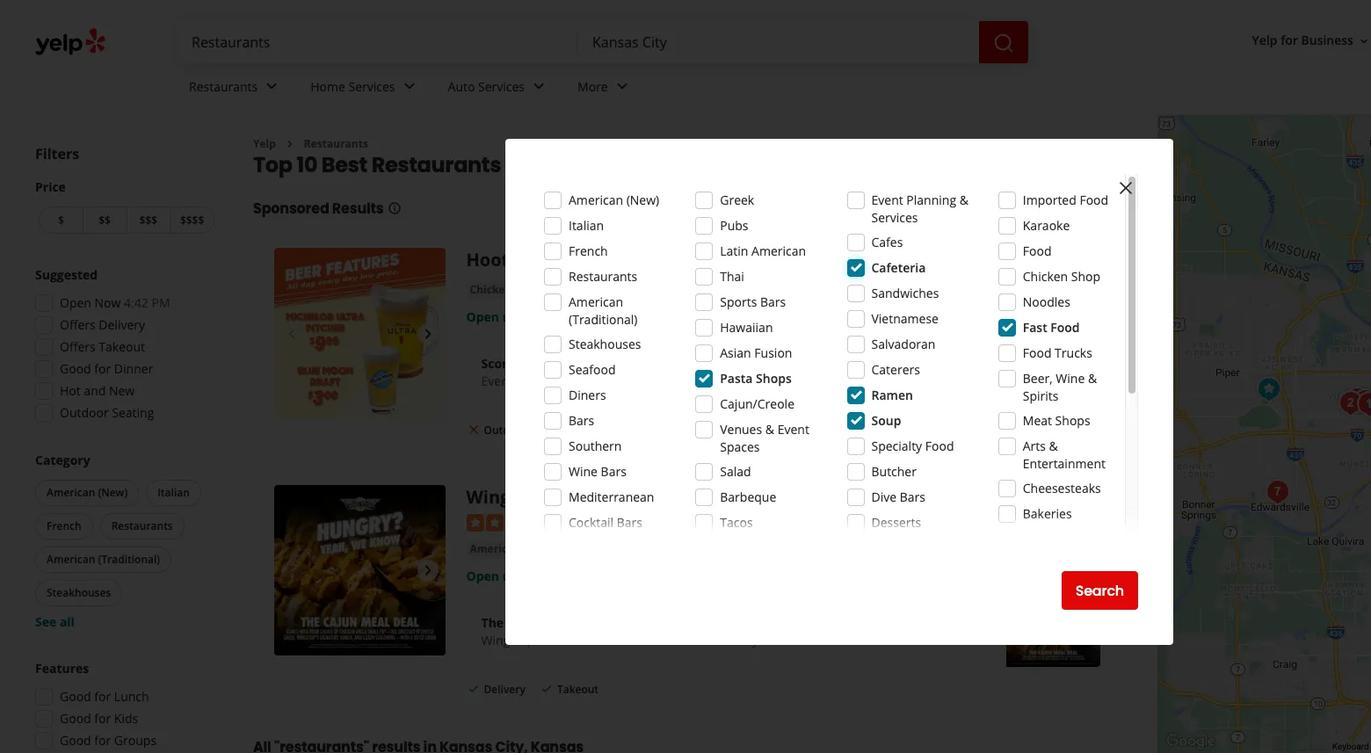 Task type: describe. For each thing, give the bounding box(es) containing it.
shop
[[1072, 268, 1101, 285]]

chicken shop
[[1023, 268, 1101, 285]]

for for groups
[[94, 732, 111, 749]]

score gameday deals
[[481, 356, 613, 372]]

outdoor seating
[[484, 423, 567, 438]]

about.
[[787, 373, 824, 390]]

yelp link
[[253, 136, 276, 151]]

2 vertical spatial (traditional)
[[98, 552, 160, 567]]

(traditional) inside 'link'
[[688, 283, 753, 298]]

24 chevron down v2 image
[[261, 76, 282, 97]]

cafes
[[872, 234, 903, 251]]

specialty food
[[872, 438, 954, 455]]

$
[[58, 213, 64, 228]]

trucks
[[1055, 345, 1093, 361]]

good for good for dinner
[[60, 360, 91, 377]]

and
[[625, 373, 648, 390]]

wingstop image
[[274, 485, 445, 656]]

soup
[[872, 412, 902, 429]]

good for dinner
[[60, 360, 153, 377]]

barbeque
[[720, 489, 777, 506]]

$$$
[[139, 213, 158, 228]]

event inside venues & event spaces
[[778, 421, 810, 438]]

deal
[[610, 615, 637, 631]]

1 horizontal spatial (new)
[[523, 542, 554, 557]]

pubs
[[720, 217, 749, 234]]

wine bars
[[569, 463, 627, 480]]

hooters
[[466, 248, 536, 272]]

every game. every week. and deals you'll get fired up about.
[[481, 373, 824, 390]]

24 chevron down v2 image for more
[[612, 76, 633, 97]]

sports inside search dialog
[[720, 294, 757, 310]]

(traditional) inside search dialog
[[569, 311, 638, 328]]

sponsored results
[[253, 199, 384, 219]]

southern
[[569, 438, 622, 455]]

food trucks
[[1023, 345, 1093, 361]]

bars right the dive
[[900, 489, 926, 506]]

tacos
[[720, 514, 753, 531]]

$$$ button
[[126, 207, 170, 234]]

next image for hooters
[[417, 323, 438, 344]]

16 checkmark v2 image for takeout
[[540, 682, 554, 696]]

taco bell image
[[1354, 384, 1372, 419]]

search image
[[994, 32, 1015, 53]]

google image
[[1162, 731, 1220, 753]]

read inside the new cajun meal deal wingstop® louisiana rub chicken & voodoo fry read more
[[766, 632, 795, 649]]

restaurants up 16 info v2 image
[[372, 151, 501, 180]]

1 kansas from the left
[[560, 151, 639, 180]]

imported
[[1023, 192, 1077, 208]]

thai
[[720, 268, 745, 285]]

american (traditional) inside american (traditional) 'link'
[[634, 283, 753, 298]]

american (traditional) up steakhouses button
[[47, 552, 160, 567]]

$$$$ button
[[170, 207, 215, 234]]

asian
[[720, 345, 751, 361]]

meat shops
[[1023, 412, 1091, 429]]

shops for meat shops
[[1056, 412, 1091, 429]]

1 every from the left
[[481, 373, 513, 390]]

0 horizontal spatial delivery
[[99, 317, 145, 333]]

dinner
[[114, 360, 153, 377]]

french button
[[35, 513, 93, 540]]

1 vertical spatial wine
[[569, 463, 598, 480]]

week.
[[589, 373, 622, 390]]

beer,
[[1023, 370, 1053, 387]]

american (traditional) link
[[631, 282, 756, 299]]

0 horizontal spatial american (new) button
[[35, 480, 139, 506]]

cheesesteaks
[[1023, 480, 1101, 497]]

chicken for chicken shop
[[1023, 268, 1068, 285]]

group containing features
[[30, 660, 218, 753]]

hooters image
[[1252, 372, 1287, 407]]

services inside event planning & services
[[872, 209, 918, 226]]

bars down mediterranean
[[617, 514, 643, 531]]

event planning & services
[[872, 192, 969, 226]]

hot
[[60, 382, 81, 399]]

outdoor for outdoor seating
[[484, 423, 527, 438]]

2 kansas from the left
[[696, 151, 775, 180]]

good for good for groups
[[60, 732, 91, 749]]

next image for wingstop
[[417, 560, 438, 581]]

chicken wings link
[[466, 282, 550, 299]]

up
[[768, 373, 783, 390]]

food for imported food
[[1080, 192, 1109, 208]]

read more
[[776, 373, 841, 390]]

1 vertical spatial restaurants link
[[304, 136, 368, 151]]

meat
[[1023, 412, 1052, 429]]

cocktail
[[569, 514, 614, 531]]

venues & event spaces
[[720, 421, 810, 455]]

0 horizontal spatial american (traditional) button
[[35, 547, 172, 573]]

0 vertical spatial american (traditional) button
[[631, 282, 756, 299]]

fusion
[[755, 345, 793, 361]]

arts & entertainment
[[1023, 438, 1106, 472]]

mason jar image
[[1352, 387, 1372, 422]]

pm
[[152, 295, 170, 311]]

more
[[578, 78, 608, 95]]

karaoke
[[1023, 217, 1070, 234]]

cocktail bars
[[569, 514, 643, 531]]

dive
[[872, 489, 897, 506]]

wingstop®
[[481, 632, 546, 649]]

top 10 best restaurants near kansas city, kansas
[[253, 151, 775, 180]]

all
[[60, 614, 75, 630]]

hot and new
[[60, 382, 135, 399]]

2.9 star rating image
[[466, 515, 561, 532]]

food down "karaoke"
[[1023, 243, 1052, 259]]

& inside event planning & services
[[960, 192, 969, 208]]

$ button
[[39, 207, 82, 234]]

for for lunch
[[94, 688, 111, 705]]

see all button
[[35, 614, 75, 630]]

noodles
[[1023, 294, 1071, 310]]

see
[[35, 614, 57, 630]]

american (traditional) inside search dialog
[[569, 294, 638, 328]]

group containing category
[[32, 452, 218, 631]]

10
[[297, 151, 318, 180]]

good for good for lunch
[[60, 688, 91, 705]]

1 vertical spatial american (new)
[[47, 485, 128, 500]]

features
[[35, 660, 89, 677]]

vietnamese
[[872, 310, 939, 327]]

previous image
[[281, 560, 302, 581]]

for for kids
[[94, 710, 111, 727]]

open for hooters
[[466, 309, 499, 326]]

event inside event planning & services
[[872, 192, 904, 208]]

bars down diners
[[569, 412, 595, 429]]

american (new) inside search dialog
[[569, 192, 660, 208]]

get
[[717, 373, 735, 390]]

spaces
[[720, 439, 760, 455]]

yelp for "yelp" link
[[253, 136, 276, 151]]

restaurants inside search dialog
[[569, 268, 638, 285]]

0 vertical spatial read
[[776, 373, 806, 390]]

more inside the new cajun meal deal wingstop® louisiana rub chicken & voodoo fry read more
[[799, 632, 830, 649]]

butcher
[[872, 463, 917, 480]]

restaurants button
[[100, 513, 184, 540]]

& inside beer, wine & spirits
[[1088, 370, 1097, 387]]

outdoor for outdoor seating
[[60, 404, 109, 421]]

24 chevron down v2 image for home services
[[399, 76, 420, 97]]

asian fusion
[[720, 345, 793, 361]]

latin
[[720, 243, 749, 259]]

search button
[[1062, 571, 1139, 610]]

deals
[[651, 373, 681, 390]]

chicken inside the new cajun meal deal wingstop® louisiana rub chicken & voodoo fry read more
[[633, 632, 678, 649]]

steakhouses inside search dialog
[[569, 336, 641, 353]]

seating
[[530, 423, 567, 438]]

2 every from the left
[[554, 373, 585, 390]]

home services link
[[297, 63, 434, 114]]

salad
[[720, 463, 751, 480]]

fast food
[[1023, 319, 1080, 336]]

1 horizontal spatial takeout
[[557, 682, 599, 697]]

desserts
[[872, 514, 922, 531]]

sports bars inside sports bars button
[[560, 283, 620, 298]]

greek
[[720, 192, 755, 208]]

chicken for chicken wings
[[470, 283, 512, 298]]

1 vertical spatial delivery
[[484, 682, 526, 697]]

bars up mediterranean
[[601, 463, 627, 480]]

services for home services
[[349, 78, 395, 95]]

american inside 'link'
[[634, 283, 685, 298]]

imported food
[[1023, 192, 1109, 208]]

the
[[481, 615, 504, 631]]



Task type: vqa. For each thing, say whether or not it's contained in the screenshot.


Task type: locate. For each thing, give the bounding box(es) containing it.
american (new) down category
[[47, 485, 128, 500]]

24 chevron down v2 image for auto services
[[528, 76, 550, 97]]

16 checkmark v2 image
[[581, 423, 595, 437], [466, 682, 481, 696], [540, 682, 554, 696]]

midnight for wingstop
[[531, 568, 583, 585]]

0 vertical spatial restaurants link
[[175, 63, 297, 114]]

1 horizontal spatial shops
[[1056, 412, 1091, 429]]

for for dinner
[[94, 360, 111, 377]]

1 open until midnight from the top
[[466, 309, 583, 326]]

rub
[[607, 632, 629, 649]]

seating
[[112, 404, 154, 421]]

keyboard 
[[1333, 742, 1372, 752]]

wingstop
[[466, 485, 549, 509]]

offers down offers delivery
[[60, 339, 96, 355]]

the new cajun meal deal wingstop® louisiana rub chicken & voodoo fry read more
[[481, 615, 830, 649]]

shops down fusion
[[756, 370, 792, 387]]

krab kingz seafood kck image
[[1340, 382, 1372, 418]]

shops up arts & entertainment on the right of the page
[[1056, 412, 1091, 429]]

until
[[503, 309, 528, 326], [503, 568, 528, 585]]

3 24 chevron down v2 image from the left
[[612, 76, 633, 97]]

grill 32 image
[[1260, 475, 1296, 510]]

read right fry
[[766, 632, 795, 649]]

naree kitchen image
[[1333, 386, 1369, 421]]

0 vertical spatial takeout
[[99, 339, 145, 355]]

1 horizontal spatial 24 chevron down v2 image
[[528, 76, 550, 97]]

(traditional) down sports bars button
[[569, 311, 638, 328]]

0 horizontal spatial american (new)
[[47, 485, 128, 500]]

sports inside button
[[560, 283, 594, 298]]

midnight down wings
[[531, 309, 583, 326]]

& down trucks
[[1088, 370, 1097, 387]]

price
[[35, 178, 66, 195]]

takeout left venues
[[672, 423, 713, 438]]

0 vertical spatial new
[[109, 382, 135, 399]]

bars up the deals
[[597, 283, 620, 298]]

outdoor seating
[[60, 404, 154, 421]]

good for groups
[[60, 732, 157, 749]]

fry
[[741, 632, 759, 649]]

2 24 chevron down v2 image from the left
[[528, 76, 550, 97]]

(new) up restaurants button on the left
[[98, 485, 128, 500]]

open now 4:42 pm
[[60, 295, 170, 311]]

0 horizontal spatial kansas
[[560, 151, 639, 180]]

& down cajun/creole
[[766, 421, 775, 438]]

every down score
[[481, 373, 513, 390]]

restaurants down italian button
[[111, 519, 173, 534]]

sports bars
[[560, 283, 620, 298], [720, 294, 786, 310]]

16 info v2 image
[[387, 202, 401, 216]]

restaurants link up "yelp" link
[[175, 63, 297, 114]]

auto
[[448, 78, 475, 95]]

midnight for hooters
[[531, 309, 583, 326]]

24 chevron down v2 image left auto
[[399, 76, 420, 97]]

1 vertical spatial (new)
[[98, 485, 128, 500]]

24 chevron down v2 image inside more link
[[612, 76, 633, 97]]

previous image
[[281, 323, 302, 344]]

open until midnight for wingstop
[[466, 568, 583, 585]]

2 horizontal spatial services
[[872, 209, 918, 226]]

1 vertical spatial read
[[766, 632, 795, 649]]

offers for offers takeout
[[60, 339, 96, 355]]

auto services
[[448, 78, 525, 95]]

$$ button
[[82, 207, 126, 234]]

2 horizontal spatial chicken
[[1023, 268, 1068, 285]]

american
[[569, 192, 623, 208], [752, 243, 806, 259], [634, 283, 685, 298], [569, 294, 623, 310], [47, 485, 95, 500], [470, 542, 521, 557], [47, 552, 95, 567]]

(new) down city,
[[627, 192, 660, 208]]

delivery down open now 4:42 pm
[[99, 317, 145, 333]]

don antonio's carnicería y taqueria image
[[1348, 384, 1372, 419]]

sports bars up hawaiian
[[720, 294, 786, 310]]

services
[[349, 78, 395, 95], [478, 78, 525, 95], [872, 209, 918, 226]]

0 horizontal spatial 16 checkmark v2 image
[[466, 682, 481, 696]]

delivery down wingstop®
[[484, 682, 526, 697]]

american (traditional) up the deals
[[569, 294, 638, 328]]

(traditional) down latin
[[688, 283, 753, 298]]

french inside button
[[47, 519, 81, 534]]

1 horizontal spatial restaurants link
[[304, 136, 368, 151]]

business categories element
[[175, 63, 1372, 114]]

2 until from the top
[[503, 568, 528, 585]]

0 horizontal spatial event
[[778, 421, 810, 438]]

takeout up the dinner
[[99, 339, 145, 355]]

food up beer,
[[1023, 345, 1052, 361]]

french
[[569, 243, 608, 259], [47, 519, 81, 534]]

0 vertical spatial outdoor
[[60, 404, 109, 421]]

(new) inside search dialog
[[627, 192, 660, 208]]

american (new) down 2.9 star rating image
[[470, 542, 554, 557]]

0 vertical spatial american (new)
[[569, 192, 660, 208]]

1 horizontal spatial delivery
[[484, 682, 526, 697]]

american (new) link
[[466, 541, 558, 559]]

24 chevron down v2 image right the auto services
[[528, 76, 550, 97]]

offers up the offers takeout
[[60, 317, 96, 333]]

1 vertical spatial steakhouses
[[47, 586, 111, 601]]

2 open until midnight from the top
[[466, 568, 583, 585]]

open
[[60, 295, 91, 311], [466, 309, 499, 326], [466, 568, 499, 585]]

0 vertical spatial event
[[872, 192, 904, 208]]

0 horizontal spatial every
[[481, 373, 513, 390]]

specialty
[[872, 438, 922, 455]]

arts
[[1023, 438, 1046, 455]]

good for kids
[[60, 710, 138, 727]]

1 vertical spatial takeout
[[672, 423, 713, 438]]

1 horizontal spatial chicken
[[633, 632, 678, 649]]

dive bars
[[872, 489, 926, 506]]

1 horizontal spatial wine
[[1056, 370, 1085, 387]]

american (traditional) down latin
[[634, 283, 753, 298]]

filters
[[35, 144, 79, 164]]

yelp for yelp for business
[[1253, 32, 1278, 49]]

midnight up cajun
[[531, 568, 583, 585]]

steakhouses inside button
[[47, 586, 111, 601]]

food for specialty food
[[926, 438, 954, 455]]

0 vertical spatial slideshow element
[[274, 248, 445, 419]]

kansas up greek
[[696, 151, 775, 180]]

every down score gameday deals
[[554, 373, 585, 390]]

1 vertical spatial yelp
[[253, 136, 276, 151]]

services for auto services
[[478, 78, 525, 95]]

1 horizontal spatial yelp
[[1253, 32, 1278, 49]]

kansas
[[560, 151, 639, 180], [696, 151, 775, 180]]

1 vertical spatial midnight
[[531, 568, 583, 585]]

search dialog
[[0, 0, 1372, 753]]

group containing suggested
[[30, 266, 218, 427]]

business
[[1302, 32, 1354, 49]]

caterers
[[872, 361, 920, 378]]

next image
[[417, 323, 438, 344], [417, 560, 438, 581]]

1 vertical spatial offers
[[60, 339, 96, 355]]

good down good for kids at the bottom left
[[60, 732, 91, 749]]

0 vertical spatial more
[[809, 373, 841, 390]]

home
[[311, 78, 345, 95]]

(traditional) down restaurants button on the left
[[98, 552, 160, 567]]

see all
[[35, 614, 75, 630]]

1 vertical spatial open until midnight
[[466, 568, 583, 585]]

pasta shops
[[720, 370, 792, 387]]

beer, wine & spirits
[[1023, 370, 1097, 404]]

takeout down louisiana
[[557, 682, 599, 697]]

& right planning
[[960, 192, 969, 208]]

0 vertical spatial open until midnight
[[466, 309, 583, 326]]

$$$$
[[180, 213, 204, 228]]

0 horizontal spatial chicken
[[470, 283, 512, 298]]

0 horizontal spatial outdoor
[[60, 404, 109, 421]]

0 horizontal spatial services
[[349, 78, 395, 95]]

0 vertical spatial shops
[[756, 370, 792, 387]]

french down category
[[47, 519, 81, 534]]

& inside the new cajun meal deal wingstop® louisiana rub chicken & voodoo fry read more
[[681, 632, 690, 649]]

food for fast food
[[1051, 319, 1080, 336]]

hawaiian
[[720, 319, 773, 336]]

0 horizontal spatial steakhouses
[[47, 586, 111, 601]]

good for good for kids
[[60, 710, 91, 727]]

kansas left city,
[[560, 151, 639, 180]]

yelp for business
[[1253, 32, 1354, 49]]

chicken inside "button"
[[470, 283, 512, 298]]

& left voodoo
[[681, 632, 690, 649]]

1 vertical spatial italian
[[158, 485, 190, 500]]

& inside venues & event spaces
[[766, 421, 775, 438]]

latin american
[[720, 243, 806, 259]]

1 horizontal spatial american (new)
[[470, 542, 554, 557]]

2 horizontal spatial 16 checkmark v2 image
[[581, 423, 595, 437]]

good up hot on the left of the page
[[60, 360, 91, 377]]

italian up sports bars link
[[569, 217, 604, 234]]

1 horizontal spatial american (new) button
[[466, 541, 558, 559]]

1 vertical spatial american (traditional) button
[[35, 547, 172, 573]]

open until midnight for hooters
[[466, 309, 583, 326]]

louisiana
[[549, 632, 604, 649]]

yelp for business button
[[1245, 25, 1372, 57]]

read
[[776, 373, 806, 390], [766, 632, 795, 649]]

0 horizontal spatial italian
[[158, 485, 190, 500]]

0 vertical spatial next image
[[417, 323, 438, 344]]

& inside arts & entertainment
[[1049, 438, 1058, 455]]

0 vertical spatial yelp
[[1253, 32, 1278, 49]]

new up seating
[[109, 382, 135, 399]]

shops for pasta shops
[[756, 370, 792, 387]]

yelp
[[1253, 32, 1278, 49], [253, 136, 276, 151]]

1 horizontal spatial event
[[872, 192, 904, 208]]

services right home
[[349, 78, 395, 95]]

keyboard
[[1333, 742, 1370, 752]]

food left close icon
[[1080, 192, 1109, 208]]

(new) down 2.9 star rating image
[[523, 542, 554, 557]]

2 vertical spatial american (new)
[[470, 542, 554, 557]]

2 vertical spatial (new)
[[523, 542, 554, 557]]

0 vertical spatial delivery
[[99, 317, 145, 333]]

restaurants left 24 chevron down v2 image
[[189, 78, 258, 95]]

24 chevron down v2 image right more
[[612, 76, 633, 97]]

16 close v2 image
[[466, 423, 481, 437]]

1 vertical spatial shops
[[1056, 412, 1091, 429]]

1 24 chevron down v2 image from the left
[[399, 76, 420, 97]]

1 horizontal spatial (traditional)
[[569, 311, 638, 328]]

1 vertical spatial slideshow element
[[274, 485, 445, 656]]

24 chevron down v2 image
[[399, 76, 420, 97], [528, 76, 550, 97], [612, 76, 633, 97]]

bars inside button
[[597, 283, 620, 298]]

slideshow element
[[274, 248, 445, 419], [274, 485, 445, 656]]

venues
[[720, 421, 762, 438]]

italian up restaurants button on the left
[[158, 485, 190, 500]]

american (new) inside american (new) link
[[470, 542, 554, 557]]

until down 'chicken wings' link
[[503, 309, 528, 326]]

1 horizontal spatial sports
[[720, 294, 757, 310]]

& right arts
[[1049, 438, 1058, 455]]

price group
[[35, 178, 218, 237]]

american (new) button down 2.9 star rating image
[[466, 541, 558, 559]]

new
[[109, 382, 135, 399], [507, 615, 535, 631]]

sandwiches
[[872, 285, 939, 302]]

0 horizontal spatial yelp
[[253, 136, 276, 151]]

chicken down deal
[[633, 632, 678, 649]]

until down american (new) link at the bottom left of page
[[503, 568, 528, 585]]

new inside the new cajun meal deal wingstop® louisiana rub chicken & voodoo fry read more
[[507, 615, 535, 631]]

1 horizontal spatial french
[[569, 243, 608, 259]]

auto services link
[[434, 63, 564, 114]]

steakhouses up all
[[47, 586, 111, 601]]

1 good from the top
[[60, 360, 91, 377]]

more link
[[564, 63, 647, 114]]

french inside search dialog
[[569, 243, 608, 259]]

italian inside search dialog
[[569, 217, 604, 234]]

sponsored
[[253, 199, 329, 219]]

2 horizontal spatial 24 chevron down v2 image
[[612, 76, 633, 97]]

pasta
[[720, 370, 753, 387]]

16 chevron right v2 image
[[283, 137, 297, 151]]

for inside button
[[1281, 32, 1298, 49]]

2.9 (28 reviews)
[[568, 513, 657, 530]]

1 horizontal spatial sports bars
[[720, 294, 786, 310]]

yelp left 16 chevron right v2 image
[[253, 136, 276, 151]]

0 vertical spatial midnight
[[531, 309, 583, 326]]

1 horizontal spatial every
[[554, 373, 585, 390]]

spirits
[[1023, 388, 1059, 404]]

chicken inside search dialog
[[1023, 268, 1068, 285]]

restaurants right 16 chevron right v2 image
[[304, 136, 368, 151]]

slideshow element for wingstop
[[274, 485, 445, 656]]

for down good for kids at the bottom left
[[94, 732, 111, 749]]

cajun
[[538, 615, 573, 631]]

and
[[84, 382, 106, 399]]

2 slideshow element from the top
[[274, 485, 445, 656]]

results
[[332, 199, 384, 219]]

&
[[960, 192, 969, 208], [1088, 370, 1097, 387], [766, 421, 775, 438], [1049, 438, 1058, 455], [681, 632, 690, 649]]

0 horizontal spatial wine
[[569, 463, 598, 480]]

open until midnight
[[466, 309, 583, 326], [466, 568, 583, 585]]

american (new) button up french button
[[35, 480, 139, 506]]

24 chevron down v2 image inside the home services link
[[399, 76, 420, 97]]

1 horizontal spatial new
[[507, 615, 535, 631]]

0 vertical spatial french
[[569, 243, 608, 259]]

2 horizontal spatial (traditional)
[[688, 283, 753, 298]]

2 horizontal spatial takeout
[[672, 423, 713, 438]]

american (new) button
[[35, 480, 139, 506], [466, 541, 558, 559]]

offers for offers delivery
[[60, 317, 96, 333]]

restaurants right wings
[[569, 268, 638, 285]]

2 midnight from the top
[[531, 568, 583, 585]]

2 offers from the top
[[60, 339, 96, 355]]

event
[[872, 192, 904, 208], [778, 421, 810, 438]]

services right auto
[[478, 78, 525, 95]]

american (traditional) button up steakhouses button
[[35, 547, 172, 573]]

home services
[[311, 78, 395, 95]]

open until midnight down american (new) link at the bottom left of page
[[466, 568, 583, 585]]

16 checkmark v2 image for delivery
[[466, 682, 481, 696]]

1 until from the top
[[503, 309, 528, 326]]

open down 'chicken wings' link
[[466, 309, 499, 326]]

steakhouses button
[[35, 580, 122, 607]]

for left the business
[[1281, 32, 1298, 49]]

2 horizontal spatial (new)
[[627, 192, 660, 208]]

4:42
[[124, 295, 148, 311]]

0 horizontal spatial french
[[47, 519, 81, 534]]

wine down southern
[[569, 463, 598, 480]]

2 vertical spatial takeout
[[557, 682, 599, 697]]

good down features
[[60, 688, 91, 705]]

1 horizontal spatial services
[[478, 78, 525, 95]]

until for wingstop
[[503, 568, 528, 585]]

hooters image
[[274, 248, 445, 419]]

score
[[481, 356, 515, 372]]

italian inside button
[[158, 485, 190, 500]]

restaurants inside button
[[111, 519, 173, 534]]

0 horizontal spatial 24 chevron down v2 image
[[399, 76, 420, 97]]

wine inside beer, wine & spirits
[[1056, 370, 1085, 387]]

chicken up noodles
[[1023, 268, 1068, 285]]

1 vertical spatial french
[[47, 519, 81, 534]]

open for wingstop
[[466, 568, 499, 585]]

0 horizontal spatial sports bars
[[560, 283, 620, 298]]

1 horizontal spatial american (traditional) button
[[631, 282, 756, 299]]

2 horizontal spatial american (new)
[[569, 192, 660, 208]]

0 vertical spatial steakhouses
[[569, 336, 641, 353]]

steakhouses up the deals
[[569, 336, 641, 353]]

for down good for lunch
[[94, 710, 111, 727]]

1 slideshow element from the top
[[274, 248, 445, 419]]

delivery
[[99, 317, 145, 333], [484, 682, 526, 697]]

yelp left the business
[[1253, 32, 1278, 49]]

outdoor down and on the bottom of the page
[[60, 404, 109, 421]]

1 vertical spatial new
[[507, 615, 535, 631]]

meal
[[577, 615, 607, 631]]

2 good from the top
[[60, 688, 91, 705]]

city,
[[643, 151, 692, 180]]

0 horizontal spatial (new)
[[98, 485, 128, 500]]

food up food trucks
[[1051, 319, 1080, 336]]

sports down thai
[[720, 294, 757, 310]]

sports right wings
[[560, 283, 594, 298]]

more right up
[[809, 373, 841, 390]]

16 chevron down v2 image
[[1357, 34, 1372, 48]]

restaurants inside business categories element
[[189, 78, 258, 95]]

open down american (new) link at the bottom left of page
[[466, 568, 499, 585]]

1 next image from the top
[[417, 323, 438, 344]]

wings
[[515, 283, 546, 298]]

open down suggested
[[60, 295, 91, 311]]

0 vertical spatial (traditional)
[[688, 283, 753, 298]]

good down good for lunch
[[60, 710, 91, 727]]

0 horizontal spatial takeout
[[99, 339, 145, 355]]

gameday
[[518, 356, 576, 372]]

services up cafes on the top right of the page
[[872, 209, 918, 226]]

0 horizontal spatial restaurants link
[[175, 63, 297, 114]]

map region
[[1150, 0, 1372, 753]]

1 vertical spatial group
[[32, 452, 218, 631]]

sports bars right wings
[[560, 283, 620, 298]]

0 horizontal spatial new
[[109, 382, 135, 399]]

24 chevron down v2 image inside auto services link
[[528, 76, 550, 97]]

suggested
[[35, 266, 98, 283]]

wine
[[1056, 370, 1085, 387], [569, 463, 598, 480]]

you'll
[[684, 373, 714, 390]]

cafeteria
[[872, 259, 926, 276]]

1 offers from the top
[[60, 317, 96, 333]]

3 good from the top
[[60, 710, 91, 727]]

event down cajun/creole
[[778, 421, 810, 438]]

american (new) down city,
[[569, 192, 660, 208]]

for down the offers takeout
[[94, 360, 111, 377]]

4 good from the top
[[60, 732, 91, 749]]

restaurants link right 16 chevron right v2 image
[[304, 136, 368, 151]]

0 horizontal spatial sports
[[560, 283, 594, 298]]

american (new)
[[569, 192, 660, 208], [47, 485, 128, 500], [470, 542, 554, 557]]

1 horizontal spatial kansas
[[696, 151, 775, 180]]

new up wingstop®
[[507, 615, 535, 631]]

1 horizontal spatial 16 checkmark v2 image
[[540, 682, 554, 696]]

seafood
[[569, 361, 616, 378]]

close image
[[1116, 177, 1137, 199]]

sports bars inside search dialog
[[720, 294, 786, 310]]

for up good for kids at the bottom left
[[94, 688, 111, 705]]

(28
[[589, 513, 607, 530]]

american (traditional) button down latin
[[631, 282, 756, 299]]

0 vertical spatial group
[[30, 266, 218, 427]]

1 vertical spatial next image
[[417, 560, 438, 581]]

0 horizontal spatial (traditional)
[[98, 552, 160, 567]]

planning
[[907, 192, 957, 208]]

yelp inside button
[[1253, 32, 1278, 49]]

outdoor right 16 close v2 image in the bottom left of the page
[[484, 423, 527, 438]]

0 vertical spatial until
[[503, 309, 528, 326]]

group
[[30, 266, 218, 427], [32, 452, 218, 631], [30, 660, 218, 753]]

chicken down hooters
[[470, 283, 512, 298]]

french up sports bars link
[[569, 243, 608, 259]]

2.9
[[568, 513, 586, 530]]

1 horizontal spatial italian
[[569, 217, 604, 234]]

read down fusion
[[776, 373, 806, 390]]

0 vertical spatial wine
[[1056, 370, 1085, 387]]

for for business
[[1281, 32, 1298, 49]]

1 vertical spatial american (new) button
[[466, 541, 558, 559]]

bars up hawaiian
[[760, 294, 786, 310]]

reviews)
[[610, 513, 657, 530]]

1 midnight from the top
[[531, 309, 583, 326]]

1 vertical spatial outdoor
[[484, 423, 527, 438]]

open until midnight down wings
[[466, 309, 583, 326]]

slideshow element for hooters
[[274, 248, 445, 419]]

voodoo
[[693, 632, 738, 649]]

bars
[[597, 283, 620, 298], [760, 294, 786, 310], [569, 412, 595, 429], [601, 463, 627, 480], [900, 489, 926, 506], [617, 514, 643, 531]]

None search field
[[178, 21, 1032, 63]]

event up cafes on the top right of the page
[[872, 192, 904, 208]]

2 next image from the top
[[417, 560, 438, 581]]

until for hooters
[[503, 309, 528, 326]]



